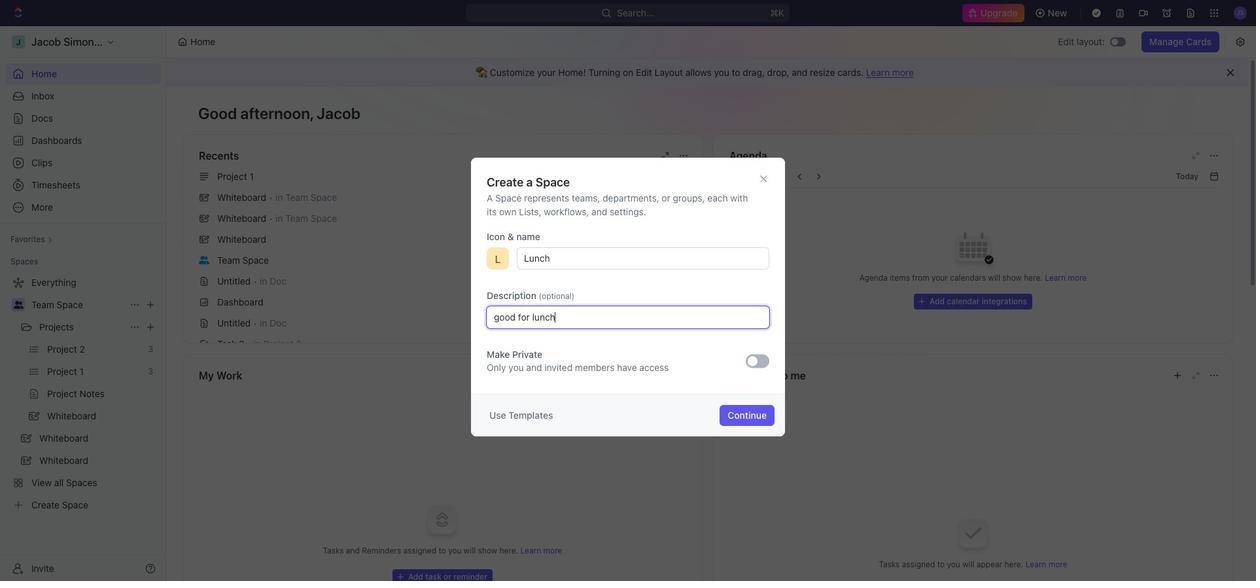 Task type: vqa. For each thing, say whether or not it's contained in the screenshot.
USER GROUP image to the bottom
yes



Task type: describe. For each thing, give the bounding box(es) containing it.
user group image inside tree
[[13, 301, 23, 309]]

sidebar navigation
[[0, 26, 167, 581]]



Task type: locate. For each thing, give the bounding box(es) containing it.
tree inside sidebar navigation
[[5, 272, 161, 516]]

dialog
[[471, 158, 786, 437]]

None field
[[487, 306, 770, 329]]

0 horizontal spatial user group image
[[13, 301, 23, 309]]

tree
[[5, 272, 161, 516]]

1 horizontal spatial user group image
[[199, 256, 209, 264]]

e.g. Marketing, Engineering, HR field
[[517, 247, 770, 270]]

0 vertical spatial user group image
[[199, 256, 209, 264]]

alert
[[167, 58, 1250, 87]]

1 vertical spatial user group image
[[13, 301, 23, 309]]

user group image
[[199, 256, 209, 264], [13, 301, 23, 309]]



